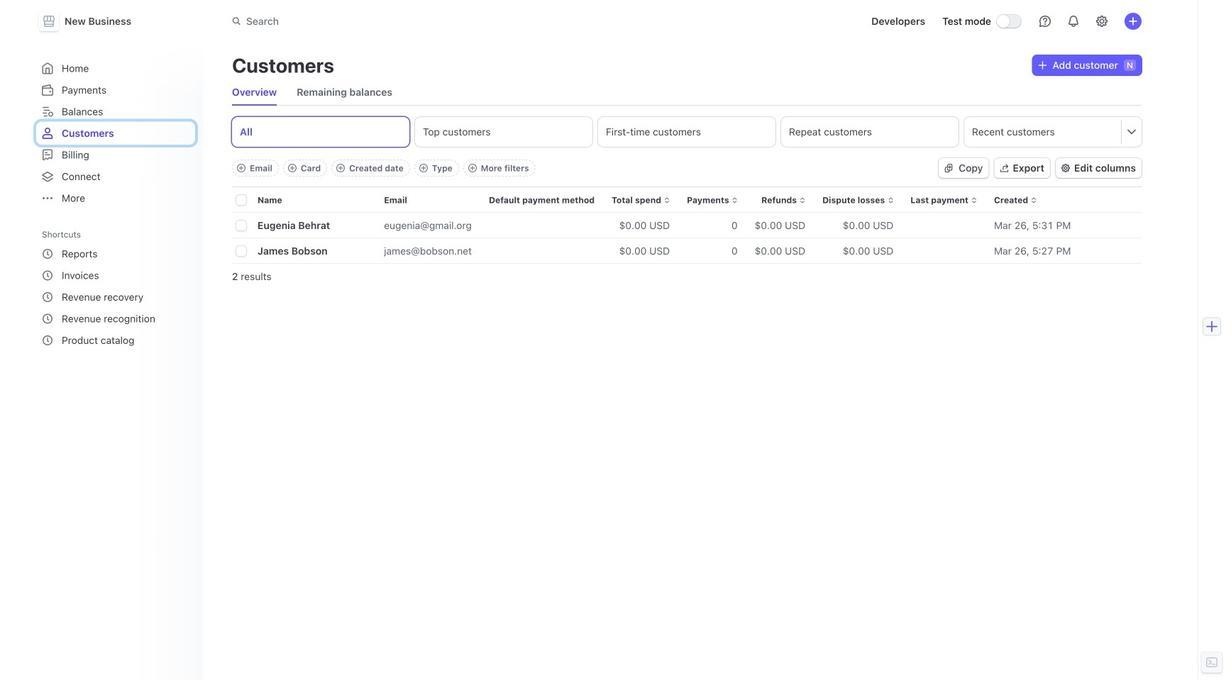 Task type: locate. For each thing, give the bounding box(es) containing it.
shortcuts element
[[36, 225, 195, 352], [36, 242, 195, 352]]

toolbar
[[232, 160, 536, 177]]

1 vertical spatial tab list
[[232, 117, 1142, 147]]

1 vertical spatial svg image
[[945, 164, 953, 173]]

0 vertical spatial tab list
[[232, 80, 1142, 106]]

Search text field
[[224, 8, 624, 34]]

Select item checkbox
[[236, 246, 246, 256]]

svg image
[[1039, 61, 1047, 70], [945, 164, 953, 173]]

add created date image
[[337, 164, 345, 172]]

1 shortcuts element from the top
[[36, 225, 195, 352]]

0 horizontal spatial svg image
[[945, 164, 953, 173]]

1 tab list from the top
[[232, 80, 1142, 106]]

tab list
[[232, 80, 1142, 106], [232, 117, 1142, 147]]

settings image
[[1097, 16, 1108, 27]]

0 vertical spatial svg image
[[1039, 61, 1047, 70]]

add type image
[[419, 164, 428, 172]]

None search field
[[224, 8, 624, 34]]

Select All checkbox
[[236, 195, 246, 205]]

2 shortcuts element from the top
[[36, 242, 195, 352]]



Task type: vqa. For each thing, say whether or not it's contained in the screenshot.
second Shortcuts "element" from the bottom of the page
yes



Task type: describe. For each thing, give the bounding box(es) containing it.
notifications image
[[1068, 16, 1080, 27]]

2 tab list from the top
[[232, 117, 1142, 147]]

manage shortcuts image
[[180, 230, 188, 239]]

help image
[[1040, 16, 1051, 27]]

add card image
[[288, 164, 297, 172]]

Select item checkbox
[[236, 221, 246, 231]]

Test mode checkbox
[[997, 15, 1021, 28]]

1 horizontal spatial svg image
[[1039, 61, 1047, 70]]

add email image
[[237, 164, 246, 172]]

add more filters image
[[468, 164, 477, 172]]

core navigation links element
[[36, 57, 195, 210]]

open overflow menu image
[[1128, 127, 1136, 136]]



